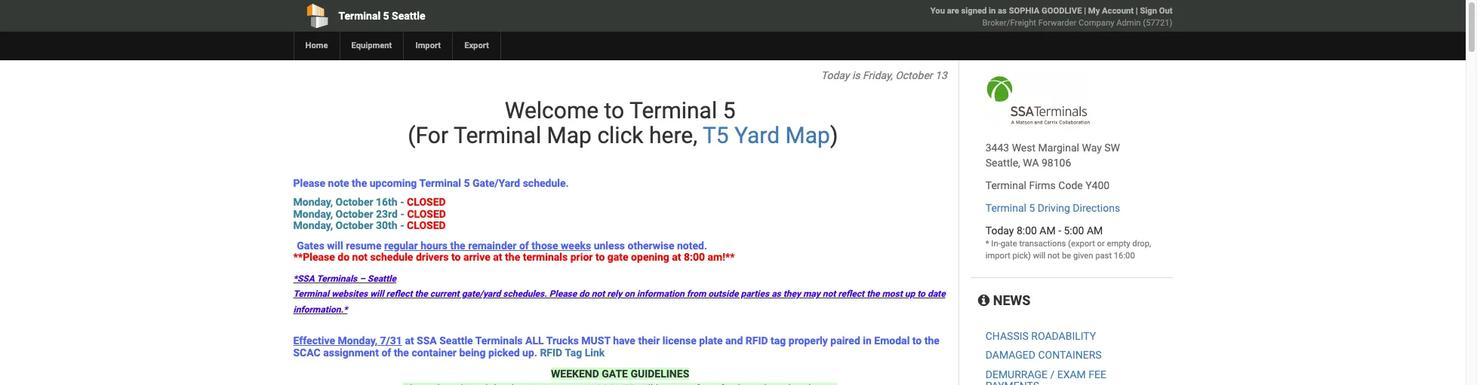 Task type: describe. For each thing, give the bounding box(es) containing it.
plate
[[699, 335, 723, 347]]

transactions
[[1019, 239, 1066, 249]]

sign out link
[[1140, 6, 1173, 16]]

5:00
[[1064, 225, 1084, 237]]

you
[[930, 6, 945, 16]]

demurrage / exam fee payments link
[[986, 369, 1106, 386]]

- right 16th
[[400, 197, 404, 209]]

october up resume
[[336, 220, 373, 232]]

gate/yard
[[462, 289, 501, 300]]

friday,
[[863, 69, 893, 82]]

west
[[1012, 142, 1036, 154]]

in inside you are signed in as sophia goodlive | my account | sign out broker/freight forwarder company admin (57721)
[[989, 6, 996, 16]]

click
[[597, 122, 643, 149]]

t5 yard map link
[[703, 122, 830, 149]]

hours
[[421, 240, 448, 252]]

sophia
[[1009, 6, 1040, 16]]

gate inside gates will resume regular hours the remainder of those weeks unless otherwise noted. **please do not schedule drivers to arrive at the terminals prior to gate opening at 8:00 am!**
[[607, 251, 628, 263]]

98106
[[1042, 157, 1071, 169]]

3 closed from the top
[[407, 220, 446, 232]]

terminals inside at ssa seattle terminals all trucks must have their license plate and rfid tag properly paired in emodal to the scac assignment of the container being picked up.
[[475, 335, 523, 347]]

*
[[986, 239, 989, 249]]

/
[[1050, 369, 1055, 381]]

sw
[[1104, 142, 1120, 154]]

1 am from the left
[[1040, 225, 1056, 237]]

schedule
[[370, 251, 413, 263]]

not inside gates will resume regular hours the remainder of those weeks unless otherwise noted. **please do not schedule drivers to arrive at the terminals prior to gate opening at 8:00 am!**
[[352, 251, 368, 263]]

properly
[[789, 335, 828, 347]]

8:00 inside gates will resume regular hours the remainder of those weeks unless otherwise noted. **please do not schedule drivers to arrive at the terminals prior to gate opening at 8:00 am!**
[[684, 251, 705, 263]]

tag
[[565, 347, 582, 359]]

23rd
[[376, 208, 398, 220]]

my
[[1088, 6, 1100, 16]]

2 am from the left
[[1087, 225, 1103, 237]]

their
[[638, 335, 660, 347]]

terminals
[[523, 251, 568, 263]]

they
[[783, 289, 801, 300]]

you are signed in as sophia goodlive | my account | sign out broker/freight forwarder company admin (57721)
[[930, 6, 1173, 28]]

ssa
[[417, 335, 437, 347]]

marginal
[[1038, 142, 1079, 154]]

schedule.
[[523, 177, 569, 189]]

seattle for terminal
[[392, 10, 425, 22]]

otherwise
[[628, 240, 674, 252]]

are
[[947, 6, 959, 16]]

2 closed from the top
[[407, 208, 446, 220]]

driving
[[1038, 202, 1070, 214]]

in inside at ssa seattle terminals all trucks must have their license plate and rfid tag properly paired in emodal to the scac assignment of the container being picked up.
[[863, 335, 872, 347]]

rfid tag link link
[[540, 347, 607, 359]]

picked
[[488, 347, 520, 359]]

container
[[412, 347, 457, 359]]

to inside "*ssa terminals – seattle terminal websites will reflect the current gate/yard schedules. please do not rely on information from outside parties as they may not reflect the most up to date information.*"
[[917, 289, 925, 300]]

please inside "*ssa terminals – seattle terminal websites will reflect the current gate/yard schedules. please do not rely on information from outside parties as they may not reflect the most up to date information.*"
[[549, 289, 577, 300]]

rfid inside at ssa seattle terminals all trucks must have their license plate and rfid tag properly paired in emodal to the scac assignment of the container being picked up.
[[746, 335, 768, 347]]

broker/freight
[[982, 18, 1036, 28]]

to right prior
[[595, 251, 605, 263]]

sign
[[1140, 6, 1157, 16]]

wa
[[1023, 157, 1039, 169]]

way
[[1082, 142, 1102, 154]]

drivers
[[416, 251, 449, 263]]

opening
[[631, 251, 669, 263]]

(57721)
[[1143, 18, 1173, 28]]

tag
[[771, 335, 786, 347]]

must
[[581, 335, 610, 347]]

my account link
[[1088, 6, 1134, 16]]

7/31
[[380, 335, 402, 347]]

weekend gate guidelines
[[551, 368, 689, 380]]

of inside gates will resume regular hours the remainder of those weeks unless otherwise noted. **please do not schedule drivers to arrive at the terminals prior to gate opening at 8:00 am!**
[[519, 240, 529, 252]]

1 map from the left
[[547, 122, 592, 149]]

the left ssa
[[394, 347, 409, 359]]

please inside please note the upcoming terminal 5 gate/yard schedule. monday, october 16th - closed monday, october 23rd - closed monday, october 30th - closed
[[293, 177, 325, 189]]

terminal inside please note the upcoming terminal 5 gate/yard schedule. monday, october 16th - closed monday, october 23rd - closed monday, october 30th - closed
[[419, 177, 461, 189]]

will inside "*ssa terminals – seattle terminal websites will reflect the current gate/yard schedules. please do not rely on information from outside parties as they may not reflect the most up to date information.*"
[[370, 289, 384, 300]]

chassis roadability link
[[986, 330, 1096, 343]]

weeks
[[561, 240, 591, 252]]

terminal inside "*ssa terminals – seattle terminal websites will reflect the current gate/yard schedules. please do not rely on information from outside parties as they may not reflect the most up to date information.*"
[[293, 289, 329, 300]]

code
[[1058, 180, 1083, 192]]

- right 23rd
[[400, 208, 404, 220]]

as inside "*ssa terminals – seattle terminal websites will reflect the current gate/yard schedules. please do not rely on information from outside parties as they may not reflect the most up to date information.*"
[[772, 289, 781, 300]]

scac
[[293, 347, 321, 359]]

2 map from the left
[[785, 122, 830, 149]]

demurrage
[[986, 369, 1048, 381]]

october left 13
[[895, 69, 933, 82]]

schedules.
[[503, 289, 547, 300]]

of inside at ssa seattle terminals all trucks must have their license plate and rfid tag properly paired in emodal to the scac assignment of the container being picked up.
[[381, 347, 391, 359]]

containers
[[1038, 350, 1102, 362]]

5 inside please note the upcoming terminal 5 gate/yard schedule. monday, october 16th - closed monday, october 23rd - closed monday, october 30th - closed
[[464, 177, 470, 189]]

16th
[[376, 197, 398, 209]]

being
[[459, 347, 486, 359]]

today for today is friday, october 13
[[821, 69, 849, 82]]

on
[[624, 289, 635, 300]]

do inside gates will resume regular hours the remainder of those weeks unless otherwise noted. **please do not schedule drivers to arrive at the terminals prior to gate opening at 8:00 am!**
[[338, 251, 350, 263]]

note
[[328, 177, 349, 189]]

trucks
[[546, 335, 579, 347]]

home
[[305, 41, 328, 51]]

signed
[[961, 6, 987, 16]]

8:00 inside today                                                                                                                                                                                                                                                                                                                                                                                                                                                                                                                                                                                                                                                                                                           8:00 am - 5:00 am * in-gate transactions (export or empty drop, import pick) will not be given past 16:00
[[1017, 225, 1037, 237]]

given
[[1073, 251, 1093, 261]]

at inside at ssa seattle terminals all trucks must have their license plate and rfid tag properly paired in emodal to the scac assignment of the container being picked up.
[[405, 335, 414, 347]]

weekend
[[551, 368, 599, 380]]

not left rely
[[592, 289, 605, 300]]

seattle for at
[[439, 335, 473, 347]]

2 horizontal spatial at
[[672, 251, 681, 263]]

chassis
[[986, 330, 1029, 343]]

gates
[[297, 240, 324, 252]]

gate inside today                                                                                                                                                                                                                                                                                                                                                                                                                                                                                                                                                                                                                                                                                                           8:00 am - 5:00 am * in-gate transactions (export or empty drop, import pick) will not be given past 16:00
[[1001, 239, 1017, 249]]

directions
[[1073, 202, 1120, 214]]

drop,
[[1132, 239, 1151, 249]]

october left 23rd
[[336, 208, 373, 220]]

y400
[[1085, 180, 1110, 192]]

effective monday, 7/31
[[293, 335, 402, 347]]

the left most
[[867, 289, 880, 300]]

license
[[663, 335, 696, 347]]

t5
[[703, 122, 729, 149]]



Task type: vqa. For each thing, say whether or not it's contained in the screenshot.
the 'Terminal 5 Seattle' link
yes



Task type: locate. For each thing, give the bounding box(es) containing it.
at ssa seattle terminals all trucks must have their license plate and rfid tag properly paired in emodal to the scac assignment of the container being picked up.
[[293, 335, 940, 359]]

1 vertical spatial please
[[549, 289, 577, 300]]

0 vertical spatial of
[[519, 240, 529, 252]]

seattle inside "*ssa terminals – seattle terminal websites will reflect the current gate/yard schedules. please do not rely on information from outside parties as they may not reflect the most up to date information.*"
[[367, 274, 396, 285]]

–
[[359, 274, 365, 285]]

0 horizontal spatial as
[[772, 289, 781, 300]]

the
[[352, 177, 367, 189], [450, 240, 465, 252], [505, 251, 520, 263], [415, 289, 428, 300], [867, 289, 880, 300], [924, 335, 940, 347], [394, 347, 409, 359]]

1 horizontal spatial will
[[370, 289, 384, 300]]

will inside today                                                                                                                                                                                                                                                                                                                                                                                                                                                                                                                                                                                                                                                                                                           8:00 am - 5:00 am * in-gate transactions (export or empty drop, import pick) will not be given past 16:00
[[1033, 251, 1046, 261]]

import
[[415, 41, 441, 51]]

to inside at ssa seattle terminals all trucks must have their license plate and rfid tag properly paired in emodal to the scac assignment of the container being picked up.
[[912, 335, 922, 347]]

will inside gates will resume regular hours the remainder of those weeks unless otherwise noted. **please do not schedule drivers to arrive at the terminals prior to gate opening at 8:00 am!**
[[327, 240, 343, 252]]

here,
[[649, 122, 697, 149]]

1 reflect from the left
[[386, 289, 413, 300]]

0 horizontal spatial reflect
[[386, 289, 413, 300]]

please right schedules.
[[549, 289, 577, 300]]

terminals left all
[[475, 335, 523, 347]]

at right arrive
[[493, 251, 502, 263]]

out
[[1159, 6, 1173, 16]]

link
[[585, 347, 605, 359]]

0 horizontal spatial rfid
[[540, 347, 562, 359]]

- inside today                                                                                                                                                                                                                                                                                                                                                                                                                                                                                                                                                                                                                                                                                                           8:00 am - 5:00 am * in-gate transactions (export or empty drop, import pick) will not be given past 16:00
[[1058, 225, 1061, 237]]

5 left driving
[[1029, 202, 1035, 214]]

seattle inside at ssa seattle terminals all trucks must have their license plate and rfid tag properly paired in emodal to the scac assignment of the container being picked up.
[[439, 335, 473, 347]]

1 horizontal spatial rfid
[[746, 335, 768, 347]]

in right paired in the bottom right of the page
[[863, 335, 872, 347]]

0 horizontal spatial am
[[1040, 225, 1056, 237]]

gate up import
[[1001, 239, 1017, 249]]

1 horizontal spatial of
[[519, 240, 529, 252]]

3443 west marginal way sw seattle, wa 98106
[[986, 142, 1120, 169]]

1 horizontal spatial terminals
[[475, 335, 523, 347]]

parties
[[741, 289, 769, 300]]

as
[[998, 6, 1007, 16], [772, 289, 781, 300]]

to inside welcome to terminal 5 (for terminal map click here, t5 yard map )
[[604, 97, 624, 124]]

0 horizontal spatial please
[[293, 177, 325, 189]]

*ssa
[[293, 274, 315, 285]]

1 horizontal spatial gate
[[1001, 239, 1017, 249]]

damaged
[[986, 350, 1036, 362]]

1 horizontal spatial map
[[785, 122, 830, 149]]

terminals
[[317, 274, 357, 285], [475, 335, 523, 347]]

rfid left the tag
[[746, 335, 768, 347]]

16:00
[[1114, 251, 1135, 261]]

0 horizontal spatial of
[[381, 347, 391, 359]]

0 vertical spatial do
[[338, 251, 350, 263]]

account
[[1102, 6, 1134, 16]]

1 closed from the top
[[407, 197, 446, 209]]

1 vertical spatial 8:00
[[684, 251, 705, 263]]

1 horizontal spatial am
[[1087, 225, 1103, 237]]

from
[[687, 289, 706, 300]]

0 horizontal spatial gate
[[607, 251, 628, 263]]

info circle image
[[978, 294, 990, 308]]

1 horizontal spatial |
[[1136, 6, 1138, 16]]

| left the sign on the top right of page
[[1136, 6, 1138, 16]]

1 horizontal spatial reflect
[[838, 289, 864, 300]]

paired
[[830, 335, 860, 347]]

am up "transactions"
[[1040, 225, 1056, 237]]

today for today                                                                                                                                                                                                                                                                                                                                                                                                                                                                                                                                                                                                                                                                                                           8:00 am - 5:00 am * in-gate transactions (export or empty drop, import pick) will not be given past 16:00
[[986, 225, 1014, 237]]

0 horizontal spatial do
[[338, 251, 350, 263]]

gate/yard
[[473, 177, 520, 189]]

1 vertical spatial terminals
[[475, 335, 523, 347]]

1 vertical spatial gate
[[607, 251, 628, 263]]

most
[[882, 289, 903, 300]]

8:00 left the am!**
[[684, 251, 705, 263]]

terminal 5 driving directions
[[986, 202, 1120, 214]]

8:00 up "transactions"
[[1017, 225, 1037, 237]]

1 vertical spatial today
[[986, 225, 1014, 237]]

gate
[[602, 368, 628, 380]]

information
[[637, 289, 684, 300]]

admin
[[1116, 18, 1141, 28]]

rfid
[[746, 335, 768, 347], [540, 347, 562, 359]]

in right signed
[[989, 6, 996, 16]]

0 vertical spatial as
[[998, 6, 1007, 16]]

resume
[[346, 240, 382, 252]]

information.*
[[293, 305, 347, 315]]

0 horizontal spatial terminals
[[317, 274, 357, 285]]

do inside "*ssa terminals – seattle terminal websites will reflect the current gate/yard schedules. please do not rely on information from outside parties as they may not reflect the most up to date information.*"
[[579, 289, 589, 300]]

do left rely
[[579, 289, 589, 300]]

will right gates
[[327, 240, 343, 252]]

0 horizontal spatial today
[[821, 69, 849, 82]]

to right up
[[917, 289, 925, 300]]

seattle
[[392, 10, 425, 22], [367, 274, 396, 285], [439, 335, 473, 347]]

am up or
[[1087, 225, 1103, 237]]

8:00
[[1017, 225, 1037, 237], [684, 251, 705, 263]]

1 horizontal spatial as
[[998, 6, 1007, 16]]

rfid tag link
[[540, 347, 607, 359]]

)
[[830, 122, 838, 149]]

prior
[[570, 251, 593, 263]]

exam
[[1057, 369, 1086, 381]]

and
[[725, 335, 743, 347]]

seattle right ssa
[[439, 335, 473, 347]]

news
[[990, 293, 1031, 309]]

october down note
[[336, 197, 373, 209]]

will down "transactions"
[[1033, 251, 1046, 261]]

of right assignment
[[381, 347, 391, 359]]

1 horizontal spatial at
[[493, 251, 502, 263]]

emodal
[[874, 335, 910, 347]]

1 | from the left
[[1084, 6, 1086, 16]]

have
[[613, 335, 635, 347]]

pick)
[[1012, 251, 1031, 261]]

reflect down schedule
[[386, 289, 413, 300]]

1 vertical spatial in
[[863, 335, 872, 347]]

please left note
[[293, 177, 325, 189]]

up
[[905, 289, 915, 300]]

past
[[1095, 251, 1112, 261]]

as inside you are signed in as sophia goodlive | my account | sign out broker/freight forwarder company admin (57721)
[[998, 6, 1007, 16]]

1 vertical spatial of
[[381, 347, 391, 359]]

0 horizontal spatial |
[[1084, 6, 1086, 16]]

seattle up import
[[392, 10, 425, 22]]

the inside please note the upcoming terminal 5 gate/yard schedule. monday, october 16th - closed monday, october 23rd - closed monday, october 30th - closed
[[352, 177, 367, 189]]

firms
[[1029, 180, 1056, 192]]

in-
[[991, 239, 1001, 249]]

*ssa terminals – seattle terminal websites will reflect the current gate/yard schedules. please do not rely on information from outside parties as they may not reflect the most up to date information.*
[[293, 274, 945, 315]]

equipment
[[351, 41, 392, 51]]

the left current
[[415, 289, 428, 300]]

0 horizontal spatial in
[[863, 335, 872, 347]]

the right the "emodal"
[[924, 335, 940, 347]]

0 horizontal spatial 8:00
[[684, 251, 705, 263]]

to right the "emodal"
[[912, 335, 922, 347]]

1 horizontal spatial 8:00
[[1017, 225, 1037, 237]]

gate
[[1001, 239, 1017, 249], [607, 251, 628, 263]]

date
[[928, 289, 945, 300]]

today up 'in-' at the right of the page
[[986, 225, 1014, 237]]

payments
[[986, 380, 1039, 386]]

today left "is"
[[821, 69, 849, 82]]

1 horizontal spatial do
[[579, 289, 589, 300]]

0 horizontal spatial map
[[547, 122, 592, 149]]

welcome
[[505, 97, 599, 124]]

2 horizontal spatial will
[[1033, 251, 1046, 261]]

effective
[[293, 335, 335, 347]]

as up broker/freight on the right of page
[[998, 6, 1007, 16]]

empty
[[1107, 239, 1130, 249]]

noted.
[[677, 240, 707, 252]]

chassis roadability damaged containers demurrage / exam fee payments
[[986, 330, 1106, 386]]

remainder
[[468, 240, 517, 252]]

or
[[1097, 239, 1105, 249]]

0 vertical spatial seattle
[[392, 10, 425, 22]]

roadability
[[1031, 330, 1096, 343]]

0 vertical spatial today
[[821, 69, 849, 82]]

seattle right –
[[367, 274, 396, 285]]

to left arrive
[[451, 251, 461, 263]]

0 vertical spatial 8:00
[[1017, 225, 1037, 237]]

- right 30th
[[400, 220, 404, 232]]

0 vertical spatial in
[[989, 6, 996, 16]]

today inside today                                                                                                                                                                                                                                                                                                                                                                                                                                                                                                                                                                                                                                                                                                           8:00 am - 5:00 am * in-gate transactions (export or empty drop, import pick) will not be given past 16:00
[[986, 225, 1014, 237]]

all
[[525, 335, 544, 347]]

terminal 5 seattle image
[[986, 75, 1090, 125]]

terminals up websites
[[317, 274, 357, 285]]

as left they
[[772, 289, 781, 300]]

not left be
[[1048, 251, 1060, 261]]

| left my
[[1084, 6, 1086, 16]]

seattle,
[[986, 157, 1020, 169]]

import link
[[403, 32, 452, 60]]

0 horizontal spatial at
[[405, 335, 414, 347]]

of left those
[[519, 240, 529, 252]]

those
[[532, 240, 558, 252]]

not inside today                                                                                                                                                                                                                                                                                                                                                                                                                                                                                                                                                                                                                                                                                                           8:00 am - 5:00 am * in-gate transactions (export or empty drop, import pick) will not be given past 16:00
[[1048, 251, 1060, 261]]

1 vertical spatial seattle
[[367, 274, 396, 285]]

regular
[[384, 240, 418, 252]]

the left the terminals
[[505, 251, 520, 263]]

0 vertical spatial please
[[293, 177, 325, 189]]

is
[[852, 69, 860, 82]]

1 vertical spatial do
[[579, 289, 589, 300]]

will
[[327, 240, 343, 252], [1033, 251, 1046, 261], [370, 289, 384, 300]]

terminal 5 seattle
[[339, 10, 425, 22]]

unless
[[594, 240, 625, 252]]

rely
[[607, 289, 622, 300]]

5 left gate/yard at the left of page
[[464, 177, 470, 189]]

5 right here,
[[723, 97, 736, 124]]

gate left opening
[[607, 251, 628, 263]]

the right "hours"
[[450, 240, 465, 252]]

1 horizontal spatial today
[[986, 225, 1014, 237]]

rfid right up.
[[540, 347, 562, 359]]

reflect
[[386, 289, 413, 300], [838, 289, 864, 300]]

terminals inside "*ssa terminals – seattle terminal websites will reflect the current gate/yard schedules. please do not rely on information from outside parties as they may not reflect the most up to date information.*"
[[317, 274, 357, 285]]

goodlive
[[1042, 6, 1082, 16]]

not up –
[[352, 251, 368, 263]]

up.
[[522, 347, 537, 359]]

terminal 5 driving directions link
[[986, 202, 1120, 214]]

guidelines
[[631, 368, 689, 380]]

today is friday, october 13
[[821, 69, 947, 82]]

will right websites
[[370, 289, 384, 300]]

import
[[986, 251, 1010, 261]]

1 vertical spatial as
[[772, 289, 781, 300]]

to
[[604, 97, 624, 124], [451, 251, 461, 263], [595, 251, 605, 263], [917, 289, 925, 300], [912, 335, 922, 347]]

2 vertical spatial seattle
[[439, 335, 473, 347]]

5 up equipment
[[383, 10, 389, 22]]

(for
[[408, 122, 448, 149]]

map left click
[[547, 122, 592, 149]]

1 horizontal spatial in
[[989, 6, 996, 16]]

- left 5:00
[[1058, 225, 1061, 237]]

assignment
[[323, 347, 379, 359]]

the right note
[[352, 177, 367, 189]]

am!**
[[708, 251, 735, 263]]

0 vertical spatial gate
[[1001, 239, 1017, 249]]

to right welcome
[[604, 97, 624, 124]]

0 horizontal spatial will
[[327, 240, 343, 252]]

damaged containers link
[[986, 350, 1102, 362]]

at right opening
[[672, 251, 681, 263]]

at left ssa
[[405, 335, 414, 347]]

0 vertical spatial terminals
[[317, 274, 357, 285]]

5 inside welcome to terminal 5 (for terminal map click here, t5 yard map )
[[723, 97, 736, 124]]

2 reflect from the left
[[838, 289, 864, 300]]

map right yard
[[785, 122, 830, 149]]

not right may
[[822, 289, 836, 300]]

2 | from the left
[[1136, 6, 1138, 16]]

reflect right may
[[838, 289, 864, 300]]

1 horizontal spatial please
[[549, 289, 577, 300]]

do right **please
[[338, 251, 350, 263]]



